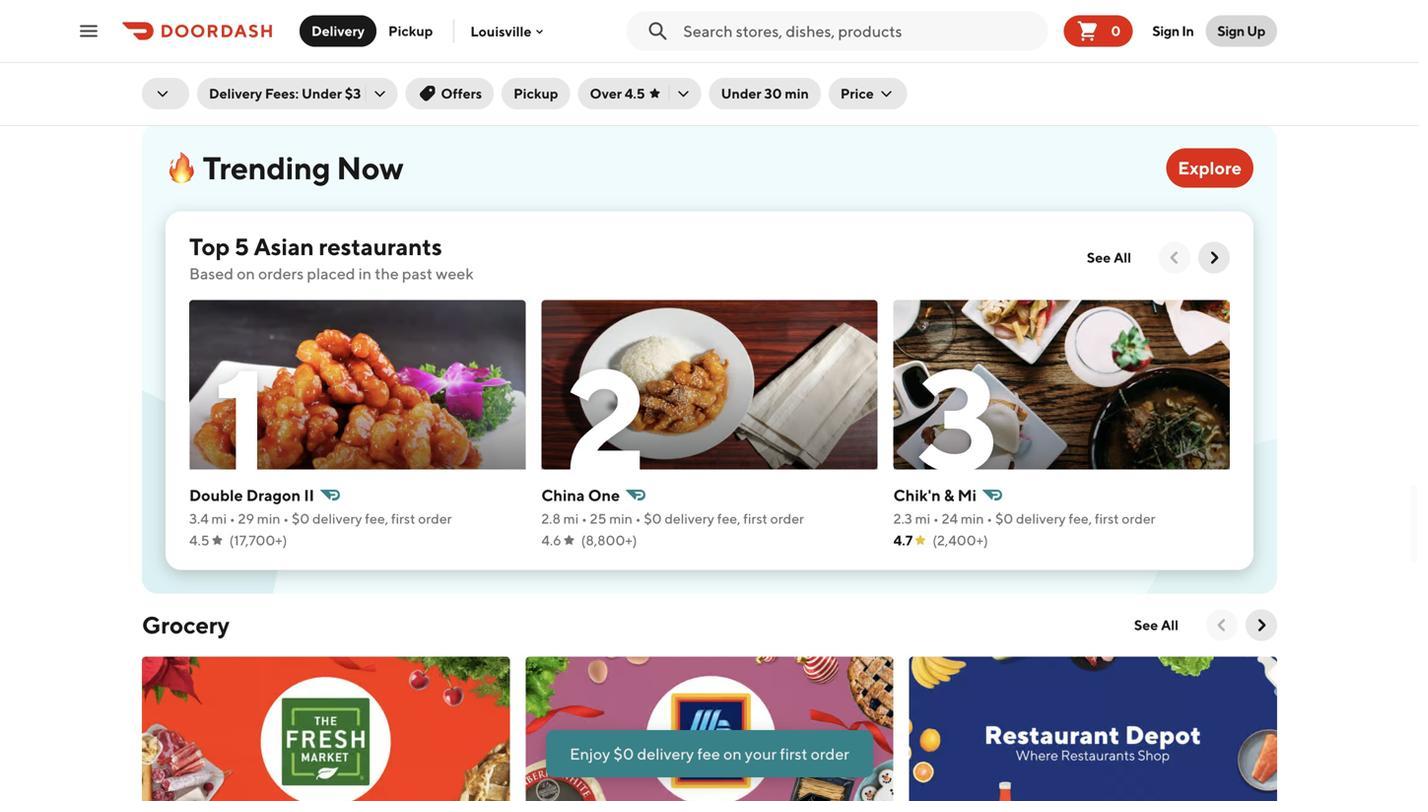 Task type: vqa. For each thing, say whether or not it's contained in the screenshot.


Task type: describe. For each thing, give the bounding box(es) containing it.
25 for china
[[590, 511, 606, 527]]

mi
[[958, 486, 977, 505]]

1.0
[[142, 49, 160, 66]]

up
[[1247, 23, 1265, 39]]

grocery link
[[142, 610, 230, 641]]

orders
[[258, 264, 304, 283]]

fee, for double dragon ii
[[365, 511, 388, 527]]

previous button of carousel image for topmost see all link
[[1165, 248, 1185, 268]]

2.3 mi • 30 min • $​0 delivery fee, first order link
[[909, 20, 1277, 93]]

enjoy
[[570, 745, 610, 763]]

next button of carousel image for previous button of carousel icon related to topmost see all link
[[1204, 248, 1224, 268]]

price button
[[829, 78, 907, 109]]

$​0 for chik'n & mi
[[995, 511, 1013, 527]]

2
[[565, 335, 645, 502]]

china one
[[541, 486, 620, 505]]

$​0 for china one
[[644, 511, 662, 527]]

$​0 for evergreen liquors
[[243, 49, 261, 66]]

sign in
[[1152, 23, 1194, 39]]

0 button
[[1064, 15, 1133, 47]]

0
[[1111, 23, 1121, 39]]

1
[[213, 335, 267, 502]]

louisville button
[[470, 23, 547, 39]]

in
[[1182, 23, 1194, 39]]

mi for chik'n & mi
[[915, 511, 930, 527]]

5
[[234, 233, 249, 261]]

offers button
[[405, 78, 494, 109]]

$​0 for dollar general
[[622, 49, 640, 66]]

0 horizontal spatial pickup button
[[377, 15, 445, 47]]

4.5 for double dragon ii
[[189, 532, 210, 549]]

previous button of carousel image for the bottom see all link
[[1212, 616, 1232, 635]]

delivery for china one
[[665, 511, 714, 527]]

one
[[588, 486, 620, 505]]

1 vertical spatial see all link
[[1122, 610, 1190, 641]]

sign up
[[1217, 23, 1265, 39]]

(8,800+)
[[581, 532, 637, 549]]

ii
[[304, 486, 314, 505]]

double dragon ii
[[189, 486, 314, 505]]

2.3 mi • 24 min • $​0 delivery fee, first order
[[894, 511, 1156, 527]]

double
[[189, 486, 243, 505]]

mi for double dragon ii
[[211, 511, 227, 527]]

1.0 mi • 25 min • $​0 delivery fee, first order
[[142, 49, 404, 66]]

liquors
[[221, 25, 276, 44]]

0 horizontal spatial see
[[1087, 249, 1111, 266]]

1 under from the left
[[302, 85, 342, 102]]

grocery
[[142, 611, 230, 639]]

your
[[745, 745, 777, 763]]

Store search: begin typing to search for stores available on DoorDash text field
[[683, 20, 1040, 42]]

mi for evergreen liquors
[[163, 49, 178, 66]]

sign up link
[[1206, 15, 1277, 47]]

evergreen
[[142, 25, 218, 44]]

fee, for evergreen liquors
[[317, 49, 340, 66]]

1.1
[[526, 49, 539, 66]]

🔥 trending now link
[[166, 148, 1150, 188]]

(17,700+)
[[229, 532, 287, 549]]

min inside button
[[785, 85, 809, 102]]

over 4.5 button
[[578, 78, 701, 109]]

2.3 mi • 30 min • $​0 delivery fee, first order
[[909, 49, 1173, 66]]

under 30 min
[[721, 85, 809, 102]]

fee, for chik'n & mi
[[1069, 511, 1092, 527]]

min for chik'n & mi
[[961, 511, 984, 527]]

order for double dragon ii
[[418, 511, 452, 527]]

3
[[917, 335, 996, 502]]

enjoy $0 delivery fee on your first order
[[570, 745, 849, 763]]

delivery button
[[300, 15, 377, 47]]

based
[[189, 264, 234, 283]]

2.3 for 2.3 mi • 30 min • $​0 delivery fee, first order
[[909, 49, 928, 66]]

on inside top 5 asian restaurants based on orders placed in the past week
[[237, 264, 255, 283]]

over 4.5
[[590, 85, 645, 102]]

over
[[590, 85, 622, 102]]

2.8
[[541, 511, 561, 527]]

first for double dragon ii
[[391, 511, 415, 527]]

chik'n & mi
[[894, 486, 977, 505]]

under inside button
[[721, 85, 761, 102]]

order for china one
[[770, 511, 804, 527]]

under 30 min button
[[709, 78, 821, 109]]

general
[[573, 25, 632, 44]]

sign in link
[[1141, 11, 1206, 51]]

min for double dragon ii
[[257, 511, 280, 527]]



Task type: locate. For each thing, give the bounding box(es) containing it.
4.7
[[894, 532, 913, 549]]

trending
[[203, 149, 330, 186]]

1 vertical spatial see
[[1134, 617, 1158, 633]]

(2,400+)
[[932, 532, 988, 549]]

🔥
[[166, 149, 197, 186]]

price
[[840, 85, 874, 102]]

pickup
[[388, 23, 433, 39], [514, 85, 558, 102]]

under
[[302, 85, 342, 102], [721, 85, 761, 102]]

offers
[[441, 85, 482, 102]]

top 5 asian restaurants based on orders placed in the past week
[[189, 233, 474, 283]]

past
[[402, 264, 433, 283]]

0 vertical spatial on
[[237, 264, 255, 283]]

1 vertical spatial pickup
[[514, 85, 558, 102]]

$​0 for double dragon ii
[[292, 511, 310, 527]]

mi down chik'n
[[915, 511, 930, 527]]

sign left in at the right of page
[[1152, 23, 1179, 39]]

mi for dollar general
[[542, 49, 557, 66]]

29
[[238, 511, 254, 527]]

25
[[190, 49, 206, 66], [590, 511, 606, 527]]

delivery left fees:
[[209, 85, 262, 102]]

0 vertical spatial 30
[[958, 49, 975, 66]]

0 vertical spatial delivery
[[311, 23, 365, 39]]

1 horizontal spatial under
[[721, 85, 761, 102]]

dollar general
[[526, 25, 632, 44]]

next button of carousel image
[[1204, 248, 1224, 268], [1252, 616, 1271, 635]]

louisville
[[470, 23, 532, 39]]

order for evergreen liquors
[[370, 49, 404, 66]]

mi down store search: begin typing to search for stores available on doordash text box
[[931, 49, 946, 66]]

evergreen liquors
[[142, 25, 276, 44]]

first for chik'n & mi
[[1095, 511, 1119, 527]]

3.4 mi • 29 min • $​0 delivery fee, first order
[[189, 511, 452, 527]]

(482)
[[566, 71, 600, 87]]

all for the bottom see all link
[[1161, 617, 1179, 633]]

under left $3
[[302, 85, 342, 102]]

0 horizontal spatial all
[[1114, 249, 1131, 266]]

pickup down 1.1
[[514, 85, 558, 102]]

0 horizontal spatial see all
[[1087, 249, 1131, 266]]

min for dollar general
[[588, 49, 611, 66]]

restaurants
[[319, 233, 442, 261]]

sign for sign up
[[1217, 23, 1244, 39]]

1 horizontal spatial 4.5
[[526, 71, 546, 87]]

china
[[541, 486, 585, 505]]

4.5
[[526, 71, 546, 87], [625, 85, 645, 102], [189, 532, 210, 549]]

delivery
[[264, 49, 314, 66], [643, 49, 693, 66], [1033, 49, 1083, 66], [312, 511, 362, 527], [665, 511, 714, 527], [1016, 511, 1066, 527], [637, 745, 694, 763]]

2 horizontal spatial 4.5
[[625, 85, 645, 102]]

2.3 down store search: begin typing to search for stores available on doordash text box
[[909, 49, 928, 66]]

next button of carousel image for the bottom see all link's previous button of carousel icon
[[1252, 616, 1271, 635]]

0 horizontal spatial 25
[[190, 49, 206, 66]]

•
[[181, 49, 187, 66], [235, 49, 241, 66], [560, 49, 566, 66], [614, 49, 619, 66], [949, 49, 955, 66], [1004, 49, 1010, 66], [230, 511, 235, 527], [283, 511, 289, 527], [581, 511, 587, 527], [635, 511, 641, 527], [933, 511, 939, 527], [987, 511, 993, 527]]

explore link
[[1166, 148, 1254, 188]]

order
[[370, 49, 404, 66], [749, 49, 783, 66], [1139, 49, 1173, 66], [418, 511, 452, 527], [770, 511, 804, 527], [1122, 511, 1156, 527], [811, 745, 849, 763]]

order for dollar general
[[749, 49, 783, 66]]

0 vertical spatial 2.3
[[909, 49, 928, 66]]

0 vertical spatial see all
[[1087, 249, 1131, 266]]

1 vertical spatial delivery
[[209, 85, 262, 102]]

$0
[[613, 745, 634, 763]]

see
[[1087, 249, 1111, 266], [1134, 617, 1158, 633]]

on down 5
[[237, 264, 255, 283]]

0 vertical spatial all
[[1114, 249, 1131, 266]]

mi right 1.0
[[163, 49, 178, 66]]

sign left up
[[1217, 23, 1244, 39]]

fee, for dollar general
[[696, 49, 719, 66]]

open menu image
[[77, 19, 101, 43]]

4.5 right "over"
[[625, 85, 645, 102]]

1 horizontal spatial 25
[[590, 511, 606, 527]]

2.3
[[909, 49, 928, 66], [894, 511, 912, 527]]

week
[[436, 264, 474, 283]]

mi right 1.1
[[542, 49, 557, 66]]

25 down evergreen liquors
[[190, 49, 206, 66]]

1 vertical spatial pickup button
[[502, 78, 570, 109]]

0 vertical spatial pickup
[[388, 23, 433, 39]]

0 vertical spatial 25
[[190, 49, 206, 66]]

delivery fees: under $3
[[209, 85, 361, 102]]

under down 1.1 mi • 28 min • $​0 delivery fee, first order
[[721, 85, 761, 102]]

1 horizontal spatial pickup button
[[502, 78, 570, 109]]

0 horizontal spatial pickup
[[388, 23, 433, 39]]

4.5 for dollar general
[[526, 71, 546, 87]]

1 vertical spatial 2.3
[[894, 511, 912, 527]]

pickup button down 1.1
[[502, 78, 570, 109]]

1 horizontal spatial pickup
[[514, 85, 558, 102]]

🔥 trending now
[[166, 149, 403, 186]]

0 horizontal spatial next button of carousel image
[[1204, 248, 1224, 268]]

4.5 down 3.4
[[189, 532, 210, 549]]

1 vertical spatial see all
[[1134, 617, 1179, 633]]

sign
[[1152, 23, 1179, 39], [1217, 23, 1244, 39]]

fee
[[697, 745, 720, 763]]

delivery up $3
[[311, 23, 365, 39]]

in
[[358, 264, 372, 283]]

1 vertical spatial 25
[[590, 511, 606, 527]]

0 vertical spatial see
[[1087, 249, 1111, 266]]

explore
[[1178, 157, 1242, 179]]

on
[[237, 264, 255, 283], [723, 745, 742, 763]]

min
[[209, 49, 232, 66], [588, 49, 611, 66], [978, 49, 1001, 66], [785, 85, 809, 102], [257, 511, 280, 527], [609, 511, 633, 527], [961, 511, 984, 527]]

24
[[942, 511, 958, 527]]

fees:
[[265, 85, 299, 102]]

0 vertical spatial pickup button
[[377, 15, 445, 47]]

delivery for delivery fees: under $3
[[209, 85, 262, 102]]

delivery for delivery
[[311, 23, 365, 39]]

pickup right delivery button
[[388, 23, 433, 39]]

delivery inside delivery button
[[311, 23, 365, 39]]

1 horizontal spatial previous button of carousel image
[[1212, 616, 1232, 635]]

dollar
[[526, 25, 570, 44]]

mi right 3.4
[[211, 511, 227, 527]]

28
[[569, 49, 585, 66]]

4.6
[[541, 532, 561, 549]]

asian
[[254, 233, 314, 261]]

min for china one
[[609, 511, 633, 527]]

mi right 2.8
[[563, 511, 579, 527]]

1 horizontal spatial next button of carousel image
[[1252, 616, 1271, 635]]

delivery for dollar general
[[643, 49, 693, 66]]

see all
[[1087, 249, 1131, 266], [1134, 617, 1179, 633]]

1 vertical spatial next button of carousel image
[[1252, 616, 1271, 635]]

on right fee
[[723, 745, 742, 763]]

2 sign from the left
[[1217, 23, 1244, 39]]

top
[[189, 233, 230, 261]]

0 horizontal spatial 4.5
[[189, 532, 210, 549]]

0 vertical spatial previous button of carousel image
[[1165, 248, 1185, 268]]

previous button of carousel image
[[1165, 248, 1185, 268], [1212, 616, 1232, 635]]

0 horizontal spatial previous button of carousel image
[[1165, 248, 1185, 268]]

30 inside button
[[764, 85, 782, 102]]

0 horizontal spatial delivery
[[209, 85, 262, 102]]

mi for china one
[[563, 511, 579, 527]]

delivery for chik'n & mi
[[1016, 511, 1066, 527]]

delivery for evergreen liquors
[[264, 49, 314, 66]]

&
[[944, 486, 954, 505]]

min for evergreen liquors
[[209, 49, 232, 66]]

3.4
[[189, 511, 209, 527]]

4.5 inside over 4.5 button
[[625, 85, 645, 102]]

see all link
[[1075, 242, 1143, 274], [1122, 610, 1190, 641]]

1.1 mi • 28 min • $​0 delivery fee, first order
[[526, 49, 783, 66]]

1 vertical spatial 30
[[764, 85, 782, 102]]

0 horizontal spatial 30
[[764, 85, 782, 102]]

mi
[[163, 49, 178, 66], [542, 49, 557, 66], [931, 49, 946, 66], [211, 511, 227, 527], [563, 511, 579, 527], [915, 511, 930, 527]]

sign for sign in
[[1152, 23, 1179, 39]]

1 vertical spatial on
[[723, 745, 742, 763]]

0 horizontal spatial sign
[[1152, 23, 1179, 39]]

$3
[[345, 85, 361, 102]]

1 horizontal spatial see
[[1134, 617, 1158, 633]]

2 under from the left
[[721, 85, 761, 102]]

now
[[336, 149, 403, 186]]

first for china one
[[743, 511, 768, 527]]

fee,
[[317, 49, 340, 66], [696, 49, 719, 66], [1086, 49, 1109, 66], [365, 511, 388, 527], [717, 511, 741, 527], [1069, 511, 1092, 527]]

0 vertical spatial next button of carousel image
[[1204, 248, 1224, 268]]

the
[[375, 264, 399, 283]]

order for chik'n & mi
[[1122, 511, 1156, 527]]

all
[[1114, 249, 1131, 266], [1161, 617, 1179, 633]]

pickup button up offers button at left top
[[377, 15, 445, 47]]

chik'n
[[894, 486, 941, 505]]

2.8 mi • 25 min • $​0 delivery fee, first order
[[541, 511, 804, 527]]

1 horizontal spatial sign
[[1217, 23, 1244, 39]]

dragon
[[246, 486, 301, 505]]

all for topmost see all link
[[1114, 249, 1131, 266]]

delivery for double dragon ii
[[312, 511, 362, 527]]

1 horizontal spatial delivery
[[311, 23, 365, 39]]

first
[[343, 49, 367, 66], [722, 49, 746, 66], [1112, 49, 1136, 66], [391, 511, 415, 527], [743, 511, 768, 527], [1095, 511, 1119, 527], [780, 745, 808, 763]]

1 vertical spatial previous button of carousel image
[[1212, 616, 1232, 635]]

$​0
[[243, 49, 261, 66], [622, 49, 640, 66], [1013, 49, 1030, 66], [292, 511, 310, 527], [644, 511, 662, 527], [995, 511, 1013, 527]]

25 for evergreen
[[190, 49, 206, 66]]

0 horizontal spatial on
[[237, 264, 255, 283]]

1 horizontal spatial 30
[[958, 49, 975, 66]]

fee, for china one
[[717, 511, 741, 527]]

0 vertical spatial see all link
[[1075, 242, 1143, 274]]

2.3 up "4.7"
[[894, 511, 912, 527]]

1 sign from the left
[[1152, 23, 1179, 39]]

1 vertical spatial all
[[1161, 617, 1179, 633]]

first for evergreen liquors
[[343, 49, 367, 66]]

first for dollar general
[[722, 49, 746, 66]]

1 horizontal spatial see all
[[1134, 617, 1179, 633]]

0 horizontal spatial under
[[302, 85, 342, 102]]

delivery
[[311, 23, 365, 39], [209, 85, 262, 102]]

4.5 down 1.1
[[526, 71, 546, 87]]

placed
[[307, 264, 355, 283]]

25 down one
[[590, 511, 606, 527]]

1 horizontal spatial all
[[1161, 617, 1179, 633]]

1 horizontal spatial on
[[723, 745, 742, 763]]

2.3 for 2.3 mi • 24 min • $​0 delivery fee, first order
[[894, 511, 912, 527]]



